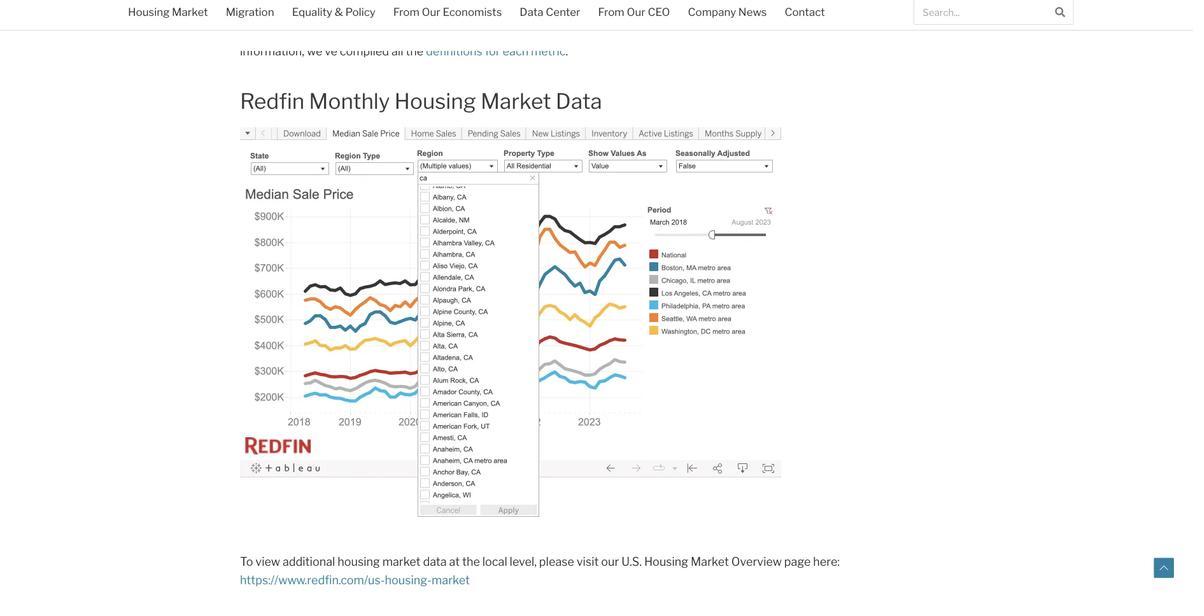 Task type: describe. For each thing, give the bounding box(es) containing it.
for
[[485, 44, 500, 58]]

week
[[548, 0, 577, 3]]

1 horizontal spatial here
[[860, 26, 884, 40]]

mail
[[421, 26, 443, 40]]

our for economists
[[422, 5, 441, 18]]

county.
[[909, 0, 948, 3]]

migration
[[226, 5, 274, 18]]

1 horizontal spatial metric
[[531, 44, 566, 58]]

. for more information, we've compiled all the
[[240, 26, 937, 58]]

housing
[[338, 555, 380, 569]]

the inside . for more information, we've compiled all the
[[406, 44, 424, 58]]

here:
[[814, 555, 840, 569]]

more
[[909, 26, 937, 40]]

we've
[[307, 44, 338, 58]]

0 vertical spatial or
[[518, 0, 529, 3]]

housing-
[[385, 573, 432, 587]]

here link
[[860, 26, 884, 40]]

0 horizontal spatial about
[[240, 26, 271, 40]]

contact link
[[776, 0, 834, 27]]

data inside the to view additional housing market data at the local level, please visit our u.s. housing market overview page here: https://www.redfin.com/us-housing-market
[[423, 555, 447, 569]]

is up the company
[[701, 0, 710, 3]]

full
[[798, 26, 814, 40]]

overview
[[732, 555, 782, 569]]

caution.
[[617, 7, 659, 21]]

the left full
[[778, 26, 796, 40]]

download
[[723, 26, 775, 40]]

contact
[[785, 5, 825, 18]]

0 horizontal spatial housing
[[128, 5, 170, 18]]

1 all from the top
[[240, 0, 254, 3]]

economists
[[443, 5, 502, 18]]

any
[[723, 7, 742, 21]]

concerns
[[744, 7, 794, 21]]

equality & policy link
[[283, 0, 385, 27]]

data right this
[[292, 7, 316, 21]]

is up equality
[[309, 0, 318, 3]]

policy
[[346, 5, 376, 18]]

computed
[[320, 0, 375, 3]]

Search... search field
[[915, 0, 1048, 24]]

if
[[662, 7, 670, 21]]

2 by from the left
[[894, 0, 907, 3]]

our for ceo
[[627, 5, 646, 18]]

from our economists
[[393, 5, 502, 18]]

a
[[453, 0, 460, 3]]

&
[[335, 5, 343, 18]]

grouped
[[712, 0, 757, 3]]

1 vertical spatial housing
[[395, 88, 476, 114]]

to
[[371, 7, 382, 21]]

. inside . for more information, we've compiled all the
[[884, 26, 887, 40]]

you
[[679, 26, 699, 40]]

econdata@redfin.com
[[445, 26, 562, 40]]

ceo
[[648, 5, 670, 18]]

news
[[739, 5, 767, 18]]

is left &
[[318, 7, 327, 21]]

1 horizontal spatial and
[[872, 0, 892, 3]]

definitions
[[426, 44, 483, 58]]

1 vertical spatial market
[[481, 88, 551, 114]]

local inside the to view additional housing market data at the local level, please visit our u.s. housing market overview page here: https://www.redfin.com/us-housing-market
[[483, 555, 507, 569]]

here inside all data here is computed daily as either a rolling 1, 4 or 12-week window. the local data is grouped by metropolitan area and by county. all of this data is subject to revisions weekly and should be viewed with caution. if there are any concerns about the data or questions about metric definitions, please e-mail econdata@redfin.com or press@redfin.com. you can download the full dataset
[[283, 0, 307, 3]]

metropolitan
[[775, 0, 844, 3]]

revisions
[[385, 7, 432, 21]]

area
[[846, 0, 870, 3]]

definitions for each metric link
[[426, 44, 566, 58]]

company
[[688, 5, 736, 18]]

definitions for each metric .
[[426, 44, 568, 58]]

either
[[419, 0, 451, 3]]

all data here is computed daily as either a rolling 1, 4 or 12-week window. the local data is grouped by metropolitan area and by county. all of this data is subject to revisions weekly and should be viewed with caution. if there are any concerns about the data or questions about metric definitions, please e-mail econdata@redfin.com or press@redfin.com. you can download the full dataset
[[240, 0, 948, 40]]

from for from our economists
[[393, 5, 420, 18]]

2 all from the top
[[240, 7, 254, 21]]

compiled
[[340, 44, 389, 58]]

migration link
[[217, 0, 283, 27]]

definitions,
[[311, 26, 370, 40]]

there
[[672, 7, 701, 21]]

all
[[392, 44, 403, 58]]

the up dataset
[[830, 7, 847, 21]]

from our economists link
[[385, 0, 511, 27]]

this
[[270, 7, 290, 21]]

0 vertical spatial about
[[796, 7, 827, 21]]

center
[[546, 5, 581, 18]]

housing market
[[128, 5, 208, 18]]

0 horizontal spatial .
[[566, 44, 568, 58]]

equality & policy
[[292, 5, 376, 18]]

weekly
[[435, 7, 472, 21]]

12-
[[531, 0, 548, 3]]

https://www.redfin.com/us-
[[240, 573, 385, 587]]

page
[[785, 555, 811, 569]]

company news
[[688, 5, 767, 18]]

additional
[[283, 555, 335, 569]]

market inside the to view additional housing market data at the local level, please visit our u.s. housing market overview page here: https://www.redfin.com/us-housing-market
[[691, 555, 729, 569]]

view
[[256, 555, 280, 569]]

redfin monthly housing market data
[[240, 88, 602, 114]]

monthly
[[309, 88, 390, 114]]



Task type: vqa. For each thing, say whether or not it's contained in the screenshot.
top local
yes



Task type: locate. For each thing, give the bounding box(es) containing it.
as
[[405, 0, 417, 3]]

market left overview
[[691, 555, 729, 569]]

by up questions
[[894, 0, 907, 3]]

0 vertical spatial please
[[372, 26, 407, 40]]

1 horizontal spatial please
[[539, 555, 574, 569]]

1 from from the left
[[393, 5, 420, 18]]

information,
[[240, 44, 304, 58]]

all up migration
[[240, 0, 254, 3]]

please inside all data here is computed daily as either a rolling 1, 4 or 12-week window. the local data is grouped by metropolitan area and by county. all of this data is subject to revisions weekly and should be viewed with caution. if there are any concerns about the data or questions about metric definitions, please e-mail econdata@redfin.com or press@redfin.com. you can download the full dataset
[[372, 26, 407, 40]]

all
[[240, 0, 254, 3], [240, 7, 254, 21]]

1 vertical spatial metric
[[531, 44, 566, 58]]

company news link
[[679, 0, 776, 27]]

0 vertical spatial metric
[[274, 26, 308, 40]]

please
[[372, 26, 407, 40], [539, 555, 574, 569]]

metric right each at the top left of page
[[531, 44, 566, 58]]

0 horizontal spatial local
[[483, 555, 507, 569]]

2 our from the left
[[627, 5, 646, 18]]

to
[[240, 555, 253, 569]]

4
[[508, 0, 515, 3]]

0 vertical spatial local
[[647, 0, 672, 3]]

metric
[[274, 26, 308, 40], [531, 44, 566, 58]]

our
[[422, 5, 441, 18], [627, 5, 646, 18]]

here up this
[[283, 0, 307, 3]]

1 vertical spatial .
[[566, 44, 568, 58]]

are
[[703, 7, 720, 21]]

local up ceo
[[647, 0, 672, 3]]

2 horizontal spatial market
[[691, 555, 729, 569]]

2 vertical spatial market
[[691, 555, 729, 569]]

1 horizontal spatial or
[[564, 26, 576, 40]]

2 vertical spatial or
[[564, 26, 576, 40]]

0 horizontal spatial here
[[283, 0, 307, 3]]

u.s.
[[622, 555, 642, 569]]

market down each at the top left of page
[[481, 88, 551, 114]]

data up of
[[256, 0, 280, 3]]

subject
[[329, 7, 369, 21]]

.
[[884, 26, 887, 40], [566, 44, 568, 58]]

with
[[592, 7, 615, 21]]

or
[[518, 0, 529, 3], [876, 7, 887, 21], [564, 26, 576, 40]]

data center link
[[511, 0, 590, 27]]

data
[[520, 5, 544, 18], [556, 88, 602, 114]]

from our ceo
[[598, 5, 670, 18]]

visit
[[577, 555, 599, 569]]

0 horizontal spatial please
[[372, 26, 407, 40]]

1 vertical spatial and
[[475, 7, 495, 21]]

the right all
[[406, 44, 424, 58]]

our down either
[[422, 5, 441, 18]]

0 horizontal spatial market
[[383, 555, 421, 569]]

0 vertical spatial all
[[240, 0, 254, 3]]

1 horizontal spatial housing
[[395, 88, 476, 114]]

be
[[535, 7, 549, 21]]

data down 12-
[[520, 5, 544, 18]]

and
[[872, 0, 892, 3], [475, 7, 495, 21]]

rolling
[[462, 0, 495, 3]]

1 vertical spatial local
[[483, 555, 507, 569]]

0 horizontal spatial or
[[518, 0, 529, 3]]

search image
[[1056, 7, 1066, 17]]

1,
[[497, 0, 505, 3]]

housing
[[128, 5, 170, 18], [395, 88, 476, 114], [644, 555, 689, 569]]

market up housing-
[[383, 555, 421, 569]]

market left migration
[[172, 5, 208, 18]]

the inside the to view additional housing market data at the local level, please visit our u.s. housing market overview page here: https://www.redfin.com/us-housing-market
[[462, 555, 480, 569]]

the
[[830, 7, 847, 21], [778, 26, 796, 40], [406, 44, 424, 58], [462, 555, 480, 569]]

window.
[[579, 0, 622, 3]]

data up there
[[675, 0, 698, 3]]

and down rolling
[[475, 7, 495, 21]]

data center
[[520, 5, 581, 18]]

dataset
[[817, 26, 857, 40]]

0 vertical spatial market
[[383, 555, 421, 569]]

metric down this
[[274, 26, 308, 40]]

2 horizontal spatial housing
[[644, 555, 689, 569]]

of
[[256, 7, 267, 21]]

0 horizontal spatial our
[[422, 5, 441, 18]]

for
[[889, 26, 906, 40]]

2 vertical spatial housing
[[644, 555, 689, 569]]

press@redfin.com.
[[578, 26, 677, 40]]

can
[[702, 26, 721, 40]]

metric inside all data here is computed daily as either a rolling 1, 4 or 12-week window. the local data is grouped by metropolitan area and by county. all of this data is subject to revisions weekly and should be viewed with caution. if there are any concerns about the data or questions about metric definitions, please e-mail econdata@redfin.com or press@redfin.com. you can download the full dataset
[[274, 26, 308, 40]]

1 horizontal spatial local
[[647, 0, 672, 3]]

local left level,
[[483, 555, 507, 569]]

the right the at
[[462, 555, 480, 569]]

0 vertical spatial and
[[872, 0, 892, 3]]

at
[[449, 555, 460, 569]]

2 from from the left
[[598, 5, 625, 18]]

0 horizontal spatial data
[[520, 5, 544, 18]]

here left for in the top right of the page
[[860, 26, 884, 40]]

1 vertical spatial or
[[876, 7, 887, 21]]

0 vertical spatial here
[[283, 0, 307, 3]]

our down the
[[627, 5, 646, 18]]

all left of
[[240, 7, 254, 21]]

local inside all data here is computed daily as either a rolling 1, 4 or 12-week window. the local data is grouped by metropolitan area and by county. all of this data is subject to revisions weekly and should be viewed with caution. if there are any concerns about the data or questions about metric definitions, please e-mail econdata@redfin.com or press@redfin.com. you can download the full dataset
[[647, 0, 672, 3]]

1 horizontal spatial about
[[796, 7, 827, 21]]

0 horizontal spatial and
[[475, 7, 495, 21]]

each
[[503, 44, 529, 58]]

e-
[[410, 26, 421, 40]]

from down window. at the top of the page
[[598, 5, 625, 18]]

1 vertical spatial data
[[556, 88, 602, 114]]

1 by from the left
[[759, 0, 772, 3]]

0 horizontal spatial market
[[172, 5, 208, 18]]

data down the area
[[850, 7, 874, 21]]

. down "viewed"
[[566, 44, 568, 58]]

viewed
[[551, 7, 589, 21]]

and right the area
[[872, 0, 892, 3]]

0 vertical spatial market
[[172, 5, 208, 18]]

here
[[283, 0, 307, 3], [860, 26, 884, 40]]

None search field
[[914, 0, 1074, 25]]

please inside the to view additional housing market data at the local level, please visit our u.s. housing market overview page here: https://www.redfin.com/us-housing-market
[[539, 555, 574, 569]]

1 vertical spatial here
[[860, 26, 884, 40]]

or down "viewed"
[[564, 26, 576, 40]]

housing inside the to view additional housing market data at the local level, please visit our u.s. housing market overview page here: https://www.redfin.com/us-housing-market
[[644, 555, 689, 569]]

1 horizontal spatial our
[[627, 5, 646, 18]]

0 horizontal spatial metric
[[274, 26, 308, 40]]

about
[[796, 7, 827, 21], [240, 26, 271, 40]]

market
[[172, 5, 208, 18], [481, 88, 551, 114], [691, 555, 729, 569]]

redfin
[[240, 88, 305, 114]]

1 horizontal spatial .
[[884, 26, 887, 40]]

about down 'metropolitan'
[[796, 7, 827, 21]]

https://www.redfin.com/us-housing-market link
[[240, 573, 470, 587]]

to view additional housing market data at the local level, please visit our u.s. housing market overview page here: https://www.redfin.com/us-housing-market
[[240, 555, 840, 587]]

is
[[309, 0, 318, 3], [701, 0, 710, 3], [318, 7, 327, 21]]

1 vertical spatial market
[[432, 573, 470, 587]]

by up concerns
[[759, 0, 772, 3]]

1 vertical spatial about
[[240, 26, 271, 40]]

1 horizontal spatial by
[[894, 0, 907, 3]]

from down as
[[393, 5, 420, 18]]

0 vertical spatial data
[[520, 5, 544, 18]]

or right 4
[[518, 0, 529, 3]]

market
[[383, 555, 421, 569], [432, 573, 470, 587]]

please up all
[[372, 26, 407, 40]]

data left the at
[[423, 555, 447, 569]]

from
[[393, 5, 420, 18], [598, 5, 625, 18]]

our
[[601, 555, 619, 569]]

equality
[[292, 5, 333, 18]]

0 horizontal spatial by
[[759, 0, 772, 3]]

from for from our ceo
[[598, 5, 625, 18]]

1 horizontal spatial from
[[598, 5, 625, 18]]

please left visit
[[539, 555, 574, 569]]

1 horizontal spatial market
[[432, 573, 470, 587]]

1 horizontal spatial market
[[481, 88, 551, 114]]

0 vertical spatial housing
[[128, 5, 170, 18]]

by
[[759, 0, 772, 3], [894, 0, 907, 3]]

2 horizontal spatial or
[[876, 7, 887, 21]]

1 our from the left
[[422, 5, 441, 18]]

0 horizontal spatial from
[[393, 5, 420, 18]]

about down of
[[240, 26, 271, 40]]

daily
[[377, 0, 402, 3]]

0 vertical spatial .
[[884, 26, 887, 40]]

the
[[624, 0, 645, 3]]

level,
[[510, 555, 537, 569]]

housing market link
[[119, 0, 217, 27]]

1 vertical spatial please
[[539, 555, 574, 569]]

from our ceo link
[[590, 0, 679, 27]]

. left for in the top right of the page
[[884, 26, 887, 40]]

1 horizontal spatial data
[[556, 88, 602, 114]]

or up here "link" at the right of the page
[[876, 7, 887, 21]]

market down the at
[[432, 573, 470, 587]]

should
[[497, 7, 533, 21]]

data down . for more information, we've compiled all the
[[556, 88, 602, 114]]

questions
[[890, 7, 942, 21]]

1 vertical spatial all
[[240, 7, 254, 21]]



